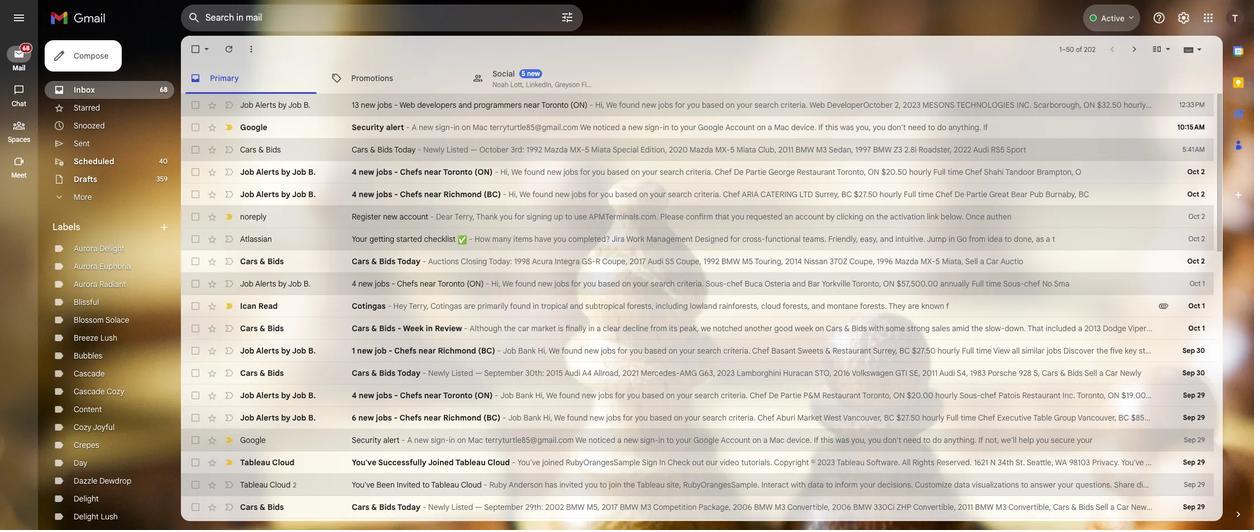 Task type: vqa. For each thing, say whether or not it's contained in the screenshot.
leftmost "."
no



Task type: locate. For each thing, give the bounding box(es) containing it.
today:
[[489, 256, 512, 266]]

chef up not,
[[979, 413, 996, 423]]

1 vertical spatial 1992
[[704, 256, 720, 266]]

oct 2 for cars & bids today - auctions closing today: 1998 acura integra gs-r coupe, 2017 audi s5 coupe, 1992 bmw m5 touring, 2014 nissan 370z coupe, 1996 mazda mx-5 miata, sell a car auctio
[[1188, 257, 1206, 265]]

found down 2015
[[559, 391, 580, 401]]

compose button
[[45, 40, 122, 72]]

chefs for 6 new jobs - chefs near richmond (bc) - job bank hi, we found new jobs for you based on your search criteria. chef aburi market west vancouver, bc $27.50 hourly full time chef executive table group vancouver, bc $85000.00 annually full time
[[400, 413, 422, 423]]

2 row from the top
[[181, 116, 1215, 139]]

— for 29th:
[[475, 502, 483, 512]]

7 row from the top
[[181, 228, 1215, 250]]

cloud
[[762, 301, 781, 311]]

oct
[[1188, 168, 1200, 176], [1188, 190, 1200, 198], [1189, 212, 1200, 221], [1189, 235, 1200, 243], [1188, 257, 1200, 265], [1190, 279, 1201, 288], [1189, 302, 1201, 310], [1189, 324, 1201, 332]]

0 vertical spatial (bc)
[[484, 189, 501, 199]]

aurora down aurora delight link
[[74, 261, 97, 272]]

2023 right the ©
[[818, 458, 836, 468]]

to right the up
[[565, 212, 573, 222]]

terry, right hey
[[409, 301, 429, 311]]

jira
[[612, 234, 625, 244]]

richmond up joined
[[443, 413, 482, 423]]

week
[[403, 323, 424, 334]]

tableau down tableau cloud
[[240, 480, 268, 490]]

sto,
[[815, 368, 832, 378]]

chef up 4 new jobs - chefs near richmond (bc) - hi, we found new jobs for you based on your search criteria. chef aria catering ltd surrey, bc $27.50 hourly full time chef de partie great bear pub burnaby, bc
[[715, 167, 732, 177]]

aurora delight link
[[74, 244, 124, 254]]

toronto, down sedan,
[[837, 167, 867, 177]]

4 row from the top
[[181, 161, 1215, 183]]

cross-
[[743, 234, 766, 244]]

2023 for lamborghini
[[718, 368, 735, 378]]

register new account - dear terry, thank you for signing up to use apmterminals.com. please confirm that you requested an account by clicking on the activation link below. once authen
[[352, 212, 1012, 222]]

2 horizontal spatial de
[[955, 189, 965, 199]]

clicking
[[837, 212, 864, 222]]

m3
[[817, 145, 827, 155], [641, 502, 652, 512], [775, 502, 786, 512], [996, 502, 1007, 512]]

how
[[475, 234, 491, 244]]

5 right social
[[522, 69, 526, 77]]

0 vertical spatial oct 1
[[1190, 279, 1206, 288]]

navigation containing mail
[[0, 36, 39, 530]]

chef
[[715, 167, 732, 177], [966, 167, 983, 177], [723, 189, 741, 199], [936, 189, 953, 199], [753, 346, 770, 356], [750, 391, 767, 401], [758, 413, 775, 423], [979, 413, 996, 423]]

0 horizontal spatial 2023
[[718, 368, 735, 378]]

near
[[524, 100, 540, 110], [424, 167, 442, 177], [424, 189, 442, 199], [420, 279, 436, 289], [419, 346, 436, 356], [424, 391, 442, 401], [424, 413, 441, 423]]

need right don't
[[904, 435, 922, 445]]

content link
[[74, 404, 102, 415]]

2014
[[786, 256, 802, 266]]

1 sep 30 from the top
[[1183, 346, 1206, 355]]

2 vertical spatial richmond
[[443, 413, 482, 423]]

2 sep 30 from the top
[[1183, 369, 1206, 377]]

2 vancouver, from the left
[[1078, 413, 1117, 423]]

2 aurora from the top
[[74, 261, 97, 272]]

toronto,
[[837, 167, 867, 177], [853, 279, 882, 289], [863, 391, 892, 401], [1078, 391, 1107, 401]]

convertible, down answer
[[1009, 502, 1052, 512]]

car down five
[[1106, 368, 1119, 378]]

convertible, down you've been invited to tableau cloud - ruby anderson has invited you to join the tableau site, rubyorangessample. interact with data to inform your decisions. customize data visualizations to answer your questions. share discoveries to put
[[788, 502, 831, 512]]

0 horizontal spatial are
[[464, 301, 476, 311]]

chefs for 1 new job - chefs near richmond (bc) - job bank hi, we found new jobs for you based on your search criteria. chef basant sweets & restaurant surrey, bc $27.50 hourly full time view all similar jobs discover the five key steps you should
[[394, 346, 417, 356]]

view
[[994, 346, 1010, 356]]

1 vertical spatial aurora
[[74, 261, 97, 272]]

0 vertical spatial anything.
[[949, 122, 982, 132]]

1 vertical spatial need
[[904, 435, 922, 445]]

by for 6 new jobs - chefs near richmond (bc) - job bank hi, we found new jobs for you based on your search criteria. chef aburi market west vancouver, bc $27.50 hourly full time chef executive table group vancouver, bc $85000.00 annually full time
[[281, 413, 291, 423]]

job alerts by job b. for 1 new job - chefs near richmond (bc) - job bank hi, we found new jobs for you based on your search criteria. chef basant sweets & restaurant surrey, bc $27.50 hourly full time view all similar jobs discover the five key steps you should
[[240, 346, 316, 356]]

in down the developers
[[454, 122, 460, 132]]

b. for 1 new job - chefs near richmond (bc) - job bank hi, we found new jobs for you based on your search criteria. chef basant sweets & restaurant surrey, bc $27.50 hourly full time view all similar jobs discover the five key steps you should
[[308, 346, 316, 356]]

the left five
[[1097, 346, 1109, 356]]

1 cotingas from the left
[[352, 301, 386, 311]]

need right the don't
[[909, 122, 927, 132]]

similar
[[1022, 346, 1045, 356]]

developers
[[417, 100, 457, 110]]

1 september from the top
[[484, 368, 524, 378]]

0 vertical spatial aurora
[[74, 244, 97, 254]]

toronto for job bank hi, we found new jobs for you based on your search criteria. chef de partie p&m restaurant toronto, on $20.00 hourly sous-chef patois restaurant inc. toronto, on $19.00 to $23.00 hourly (
[[443, 391, 473, 401]]

1 horizontal spatial with
[[869, 323, 884, 334]]

1 web from the left
[[400, 100, 415, 110]]

1 vertical spatial anything.
[[944, 435, 977, 445]]

2 2006 from the left
[[833, 502, 852, 512]]

account up started
[[400, 212, 429, 222]]

mazda right 3rd: at the top of page
[[545, 145, 568, 155]]

0 vertical spatial 30
[[1197, 346, 1206, 355]]

data down the ©
[[808, 480, 824, 490]]

2011 down visualizations
[[959, 502, 974, 512]]

0 horizontal spatial coupe,
[[603, 256, 628, 266]]

0 horizontal spatial convertible,
[[788, 502, 831, 512]]

car
[[518, 323, 530, 334]]

1 vertical spatial 2023
[[718, 368, 735, 378]]

0 vertical spatial do
[[938, 122, 947, 132]]

navigation
[[0, 36, 39, 530]]

bc
[[842, 189, 852, 199], [1079, 189, 1090, 199], [900, 346, 910, 356], [884, 413, 895, 423], [1119, 413, 1130, 423]]

to
[[671, 122, 679, 132], [929, 122, 936, 132], [565, 212, 573, 222], [1005, 234, 1012, 244], [1149, 391, 1156, 401], [667, 435, 674, 445], [924, 435, 931, 445], [423, 480, 430, 490], [600, 480, 607, 490], [826, 480, 833, 490], [1022, 480, 1029, 490], [1180, 480, 1187, 490]]

security for security alert - a new sign-in on mac terryturtle85@gmail.com we noticed a new sign-in to your google account on a mac device. if this was you, you don't need to do anything. if
[[352, 122, 384, 132]]

(bc) for 1 new job - chefs near richmond (bc)
[[478, 346, 496, 356]]

40
[[159, 157, 168, 165]]

dazzle
[[74, 476, 97, 486]]

alert up the successfully
[[383, 435, 400, 445]]

1 job alerts by job b. from the top
[[240, 100, 311, 110]]

1 aurora from the top
[[74, 244, 97, 254]]

cascade for cascade cozy
[[74, 387, 105, 397]]

$27.50 down strong
[[912, 346, 936, 356]]

1 vertical spatial lush
[[101, 512, 118, 522]]

a for a new sign-in on mac terryturtle85@gmail.com we noticed a new sign-in to your google account on a mac device. if this was you, you don't need to do anything. if not, we'll help you secure your
[[407, 435, 412, 445]]

1 horizontal spatial 2011
[[923, 368, 938, 378]]

1 horizontal spatial web
[[810, 100, 826, 110]]

oct for 4 new jobs - chefs near toronto (on) - hi, we found new jobs for you based on your search criteria. sous-chef buca osteria and bar yorkville toronto, on $57,500.00 annually full time sous-chef no sma
[[1190, 279, 1201, 288]]

— for 30th:
[[475, 368, 483, 378]]

mazda right 1996
[[896, 256, 919, 266]]

0 horizontal spatial cozy
[[74, 422, 91, 432]]

s4,
[[957, 368, 969, 378]]

a down promotions tab
[[412, 122, 417, 132]]

1 2006 from the left
[[733, 502, 752, 512]]

it.
[[1160, 458, 1167, 468]]

2 30 from the top
[[1197, 369, 1206, 377]]

0 horizontal spatial account
[[400, 212, 429, 222]]

1 horizontal spatial account
[[796, 212, 825, 222]]

alert down promotions tab
[[386, 122, 404, 132]]

by for 4 new jobs - chefs near toronto (on) - job bank hi, we found new jobs for you based on your search criteria. chef de partie p&m restaurant toronto, on $20.00 hourly sous-chef patois restaurant inc. toronto, on $19.00 to $23.00 hourly (
[[281, 391, 291, 401]]

this
[[826, 122, 839, 132], [821, 435, 834, 445]]

10 row from the top
[[181, 295, 1215, 317]]

coupe, left 1996
[[850, 256, 875, 266]]

1997
[[856, 145, 872, 155]]

older image
[[1130, 44, 1141, 55]]

row containing noreply
[[181, 206, 1215, 228]]

1 convertible, from the left
[[788, 502, 831, 512]]

and right tropical
[[570, 301, 584, 311]]

1 horizontal spatial convertible,
[[914, 502, 957, 512]]

vancouver,
[[844, 413, 882, 423], [1078, 413, 1117, 423]]

0 vertical spatial from
[[969, 234, 986, 244]]

0 vertical spatial surrey,
[[815, 189, 840, 199]]

cascade link
[[74, 369, 105, 379]]

discover
[[1064, 346, 1095, 356]]

1 horizontal spatial miata
[[737, 145, 757, 155]]

bc down $19.00
[[1119, 413, 1130, 423]]

anything. up the "reserved."
[[944, 435, 977, 445]]

today for auctions closing today: 1998 acura integra gs-r coupe, 2017 audi s5 coupe, 1992 bmw m5 touring, 2014 nissan 370z coupe, 1996 mazda mx-5 miata, sell a car auctio
[[397, 256, 421, 266]]

dodge
[[1103, 323, 1127, 334]]

— for 3rd:
[[471, 145, 478, 155]]

car left auctio
[[987, 256, 999, 266]]

1 vertical spatial a
[[407, 435, 412, 445]]

oct 1
[[1190, 279, 1206, 288], [1189, 302, 1206, 310], [1189, 324, 1206, 332]]

1 miata from the left
[[592, 145, 611, 155]]

5 cars & bids from the top
[[240, 502, 284, 512]]

chefs for 4 new jobs - chefs near toronto (on) - job bank hi, we found new jobs for you based on your search criteria. chef de partie p&m restaurant toronto, on $20.00 hourly sous-chef patois restaurant inc. toronto, on $19.00 to $23.00 hourly (
[[400, 391, 422, 401]]

sep 29 for you've been invited to tableau cloud - ruby anderson has invited you to join the tableau site, rubyorangessample. interact with data to inform your decisions. customize data visualizations to answer your questions. share discoveries to put
[[1185, 480, 1206, 489]]

terryturtle85@gmail.com up 3rd: at the top of page
[[490, 122, 579, 132]]

listed for newly listed — september 29th: 2002 bmw m5, 2017 bmw m3 competition package, 2006 bmw m3 convertible, 2006 bmw 330ci zhp convertible, 2011 bmw m3 convertible, cars & bids sell a car newly listed
[[452, 502, 473, 512]]

aurora for aurora euphoria
[[74, 261, 97, 272]]

customize
[[915, 480, 953, 490]]

data
[[808, 480, 824, 490], [955, 480, 971, 490]]

0 horizontal spatial 2006
[[733, 502, 752, 512]]

toggle split pane mode image
[[1152, 44, 1163, 55]]

0 horizontal spatial forests,
[[627, 301, 654, 311]]

to right $19.00
[[1149, 391, 1156, 401]]

do for don't
[[938, 122, 947, 132]]

sep 30 right 'steps'
[[1183, 346, 1206, 355]]

this up sedan,
[[826, 122, 839, 132]]

you've left the got
[[1122, 458, 1145, 468]]

sep 29 for cars & bids today - newly listed — september 29th: 2002 bmw m5, 2017 bmw m3 competition package, 2006 bmw m3 convertible, 2006 bmw 330ci zhp convertible, 2011 bmw m3 convertible, cars & bids sell a car newly listed
[[1184, 503, 1206, 511]]

inbox
[[74, 85, 95, 95]]

2 september from the top
[[484, 502, 524, 512]]

2023
[[903, 100, 921, 110], [718, 368, 735, 378], [818, 458, 836, 468]]

2015
[[547, 368, 563, 378]]

0 vertical spatial 2011
[[779, 145, 794, 155]]

None checkbox
[[190, 122, 201, 133], [190, 144, 201, 155], [190, 189, 201, 200], [190, 256, 201, 267], [190, 390, 201, 401], [190, 435, 201, 446], [190, 479, 201, 491], [190, 502, 201, 513], [190, 122, 201, 133], [190, 144, 201, 155], [190, 189, 201, 200], [190, 256, 201, 267], [190, 390, 201, 401], [190, 435, 201, 446], [190, 479, 201, 491], [190, 502, 201, 513]]

Search in mail search field
[[181, 4, 583, 31]]

3 coupe, from the left
[[850, 256, 875, 266]]

mx-
[[570, 145, 585, 155], [716, 145, 731, 155], [921, 256, 936, 266]]

alert for a new sign-in on mac terryturtle85@gmail.com we noticed a new sign-in to your google account on a mac device. if this was you, you don't need to do anything. if not, we'll help you secure your
[[383, 435, 400, 445]]

hourly down $20.00
[[923, 413, 945, 423]]

annually down miata,
[[941, 279, 970, 289]]

0 horizontal spatial from
[[651, 323, 667, 334]]

restaurant
[[797, 167, 836, 177], [833, 346, 872, 356], [823, 391, 861, 401], [1023, 391, 1061, 401]]

cloud left 'ruby'
[[461, 480, 482, 490]]

0 horizontal spatial sous-
[[706, 279, 727, 289]]

2 horizontal spatial web
[[1180, 100, 1196, 110]]

row
[[181, 94, 1215, 116], [181, 116, 1215, 139], [181, 139, 1215, 161], [181, 161, 1215, 183], [181, 183, 1215, 206], [181, 206, 1215, 228], [181, 228, 1215, 250], [181, 250, 1215, 273], [181, 273, 1215, 295], [181, 295, 1215, 317], [181, 317, 1215, 340], [181, 340, 1215, 362], [181, 362, 1215, 384], [181, 384, 1215, 407], [181, 407, 1237, 429], [181, 429, 1215, 451], [181, 451, 1215, 474], [181, 474, 1215, 496], [181, 496, 1215, 518], [181, 518, 1215, 530]]

an
[[785, 212, 794, 222]]

3 4 from the top
[[352, 279, 357, 289]]

on left $19.00
[[1109, 391, 1120, 401]]

acura
[[532, 256, 553, 266]]

alerts for 4 new jobs - chefs near toronto (on) - hi, we found new jobs for you based on your search criteria. chef de partie george restaurant toronto, on $20.50 hourly full time chef shahi tandoor brampton, o
[[256, 167, 279, 177]]

0 horizontal spatial terry,
[[409, 301, 429, 311]]

2 cascade from the top
[[74, 387, 105, 397]]

main content containing social
[[181, 36, 1237, 530]]

a up the successfully
[[407, 435, 412, 445]]

executive
[[998, 413, 1032, 423]]

has
[[545, 480, 558, 490]]

29 for you've successfully joined tableau cloud - you've joined rubyorangessample sign in check out our video tutorials. copyright © 2023 tableau software. all rights reserved. 1621 n 34th st. seattle, wa 98103 privacy. you've got it.
[[1198, 458, 1206, 467]]

1 horizontal spatial coupe,
[[676, 256, 702, 266]]

1 vertical spatial (bc)
[[478, 346, 496, 356]]

and right the easy,
[[881, 234, 894, 244]]

cascade cozy link
[[74, 387, 124, 397]]

account up video in the bottom of the page
[[721, 435, 751, 445]]

by for 4 new jobs - chefs near richmond (bc) - hi, we found new jobs for you based on your search criteria. chef aria catering ltd surrey, bc $27.50 hourly full time chef de partie great bear pub burnaby, bc
[[281, 189, 291, 199]]

1 vertical spatial you,
[[852, 435, 867, 445]]

by for 13 new jobs - web developers and programmers  near toronto (on) - hi, we found new jobs for you based on your search criteria. web developeroctober 2, 2023 mesons technologies inc. scarborough, on $32.50 hourly full time web d
[[278, 100, 287, 110]]

aurora up aurora euphoria
[[74, 244, 97, 254]]

decisions.
[[878, 480, 914, 490]]

main menu image
[[12, 11, 26, 25]]

select input tool image
[[1197, 45, 1203, 53]]

oct for cars & bids today - auctions closing today: 1998 acura integra gs-r coupe, 2017 audi s5 coupe, 1992 bmw m5 touring, 2014 nissan 370z coupe, 1996 mazda mx-5 miata, sell a car auctio
[[1188, 257, 1200, 265]]

september for 30th:
[[484, 368, 524, 378]]

listed for newly listed — october 3rd: 1992 mazda mx-5 miata special edition, 2020 mazda mx-5 miata club, 2011 bmw m3 sedan, 1997 bmw z3 2.8i roadster, 2022 audi rs5 sport
[[447, 145, 469, 155]]

29 for you've been invited to tableau cloud - ruby anderson has invited you to join the tableau site, rubyorangessample. interact with data to inform your decisions. customize data visualizations to answer your questions. share discoveries to put
[[1198, 480, 1206, 489]]

2 inside tableau cloud 2
[[293, 481, 297, 489]]

(bc) for 6 new jobs - chefs near richmond (bc)
[[484, 413, 501, 423]]

se,
[[910, 368, 921, 378]]

1 vertical spatial annually
[[1175, 413, 1205, 423]]

2 security from the top
[[352, 435, 381, 445]]

2 vertical spatial 2011
[[959, 502, 974, 512]]

found down 'a4'
[[567, 413, 588, 423]]

lowland
[[690, 301, 718, 311]]

1 horizontal spatial are
[[908, 301, 920, 311]]

advanced search options image
[[556, 6, 579, 28]]

3 job alerts by job b. from the top
[[240, 189, 316, 199]]

0 horizontal spatial annually
[[941, 279, 970, 289]]

listed down joined
[[452, 502, 473, 512]]

(on) for job bank hi, we found new jobs for you based on your search criteria. chef de partie p&m restaurant toronto, on $20.00 hourly sous-chef patois restaurant inc. toronto, on $19.00 to $23.00 hourly (
[[475, 391, 493, 401]]

3 aurora from the top
[[74, 279, 97, 289]]

richmond for 4 new jobs - chefs near richmond (bc)
[[444, 189, 482, 199]]

(on) for hi, we found new jobs for you based on your search criteria. chef de partie george restaurant toronto, on $20.50 hourly full time chef shahi tandoor brampton, o
[[475, 167, 493, 177]]

2 vertical spatial —
[[475, 502, 483, 512]]

although
[[470, 323, 502, 334]]

lush down blossom solace
[[100, 333, 117, 343]]

need for don't
[[909, 122, 927, 132]]

aurora up blissful link
[[74, 279, 97, 289]]

tab list containing social
[[181, 63, 1224, 94]]

cars & bids for cars & bids today - newly listed — september 30th: 2015 audi a4 allroad, 2021 mercedes-amg g63, 2023 lamborghini huracan sto, 2016 volkswagen gti se, 2011 audi s4, 1983 porsche 928 s, cars & bids sell a car newly
[[240, 368, 284, 378]]

account for don't
[[721, 435, 751, 445]]

mx- left special
[[570, 145, 585, 155]]

0 vertical spatial partie
[[746, 167, 767, 177]]

0 horizontal spatial vancouver,
[[844, 413, 882, 423]]

2023 right 2,
[[903, 100, 921, 110]]

4
[[352, 167, 357, 177], [352, 189, 357, 199], [352, 279, 357, 289], [352, 391, 357, 401]]

delight down "dazzle"
[[74, 494, 99, 504]]

0 vertical spatial sep 30
[[1183, 346, 1206, 355]]

delight down delight link
[[74, 512, 99, 522]]

hourly right $20.00
[[936, 391, 958, 401]]

up
[[554, 212, 563, 222]]

0 vertical spatial —
[[471, 145, 478, 155]]

1 security from the top
[[352, 122, 384, 132]]

1 vertical spatial this
[[821, 435, 834, 445]]

was for don't
[[836, 435, 850, 445]]

in left tropical
[[533, 301, 539, 311]]

de up aburi
[[769, 391, 779, 401]]

2 vertical spatial aurora
[[74, 279, 97, 289]]

1 vertical spatial $27.50
[[912, 346, 936, 356]]

1 horizontal spatial 2017
[[630, 256, 646, 266]]

1 for cars & bids - week in review - although the car market is finally in a clear decline from its peak, we notched another good week on cars & bids with some strong sales amid the slow-down. that included a 2013 dodge viper gts
[[1203, 324, 1206, 332]]

sep for job bank hi, we found new jobs for you based on your search criteria. chef de partie p&m restaurant toronto, on $20.00 hourly sous-chef patois restaurant inc. toronto, on $19.00 to $23.00 hourly (
[[1184, 391, 1196, 399]]

sell down questions. at the right bottom of the page
[[1096, 502, 1109, 512]]

confirm
[[686, 212, 713, 222]]

4 4 from the top
[[352, 391, 357, 401]]

this for don't
[[826, 122, 839, 132]]

r
[[596, 256, 601, 266]]

search up g63,
[[698, 346, 722, 356]]

2 vertical spatial de
[[769, 391, 779, 401]]

1 vertical spatial 2011
[[923, 368, 938, 378]]

a for a new sign-in on mac terryturtle85@gmail.com we noticed a new sign-in to your google account on a mac device. if this was you, you don't need to do anything. if
[[412, 122, 417, 132]]

16 row from the top
[[181, 429, 1215, 451]]

newly down discoveries
[[1132, 502, 1153, 512]]

1 cars & bids from the top
[[240, 145, 281, 155]]

4 for 4 new jobs - chefs near richmond (bc) - hi, we found new jobs for you based on your search criteria. chef aria catering ltd surrey, bc $27.50 hourly full time chef de partie great bear pub burnaby, bc
[[352, 189, 357, 199]]

cotingas - hey terry, cotingas are primarily found in tropical and subtropical forests, including lowland rainforests, cloud forests, and montane forests. they are known f
[[352, 301, 950, 311]]

4 cars & bids from the top
[[240, 368, 284, 378]]

1 vertical spatial 30
[[1197, 369, 1206, 377]]

0 horizontal spatial 1992
[[527, 145, 543, 155]]

2 vertical spatial bank
[[524, 413, 541, 423]]

0 horizontal spatial with
[[791, 480, 806, 490]]

tableau
[[240, 458, 270, 468], [456, 458, 486, 468], [837, 458, 865, 468], [240, 480, 268, 490], [432, 480, 459, 490], [637, 480, 665, 490]]

1 coupe, from the left
[[603, 256, 628, 266]]

0 horizontal spatial de
[[734, 167, 744, 177]]

we'll
[[1002, 435, 1017, 445]]

if down technologies
[[984, 122, 989, 132]]

montane
[[827, 301, 859, 311]]

1
[[1060, 45, 1062, 53], [1203, 279, 1206, 288], [1203, 302, 1206, 310], [1203, 324, 1206, 332], [352, 346, 355, 356]]

1 cascade from the top
[[74, 369, 105, 379]]

1 vertical spatial surrey,
[[873, 346, 898, 356]]

2 vertical spatial delight
[[74, 512, 99, 522]]

5 job alerts by job b. from the top
[[240, 346, 316, 356]]

five
[[1111, 346, 1124, 356]]

no
[[1043, 279, 1053, 289]]

0 vertical spatial 2017
[[630, 256, 646, 266]]

5 up 4 new jobs - chefs near toronto (on) - hi, we found new jobs for you based on your search criteria. chef de partie george restaurant toronto, on $20.50 hourly full time chef shahi tandoor brampton, o
[[731, 145, 735, 155]]

6 job alerts by job b. from the top
[[240, 391, 316, 401]]

chat
[[12, 99, 26, 108]]

0 vertical spatial a
[[412, 122, 417, 132]]

30 for cars & bids today - newly listed — september 30th: 2015 audi a4 allroad, 2021 mercedes-amg g63, 2023 lamborghini huracan sto, 2016 volkswagen gti se, 2011 audi s4, 1983 porsche 928 s, cars & bids sell a car newly
[[1197, 369, 1206, 377]]

30 down should
[[1197, 369, 1206, 377]]

we
[[606, 100, 617, 110], [580, 122, 591, 132], [512, 167, 523, 177], [520, 189, 531, 199], [503, 279, 514, 289], [549, 346, 560, 356], [547, 391, 558, 401], [554, 413, 565, 423], [576, 435, 587, 445]]

bar
[[808, 279, 821, 289]]

tableau up tableau cloud 2
[[240, 458, 270, 468]]

by for 1 new job - chefs near richmond (bc) - job bank hi, we found new jobs for you based on your search criteria. chef basant sweets & restaurant surrey, bc $27.50 hourly full time view all similar jobs discover the five key steps you should
[[281, 346, 291, 356]]

1 vertical spatial security
[[352, 435, 381, 445]]

0 vertical spatial 68
[[23, 44, 30, 52]]

0 vertical spatial was
[[841, 122, 854, 132]]

listed for newly listed — september 30th: 2015 audi a4 allroad, 2021 mercedes-amg g63, 2023 lamborghini huracan sto, 2016 volkswagen gti se, 2011 audi s4, 1983 porsche 928 s, cars & bids sell a car newly
[[452, 368, 473, 378]]

sep for job bank hi, we found new jobs for you based on your search criteria. chef aburi market west vancouver, bc $27.50 hourly full time chef executive table group vancouver, bc $85000.00 annually full time
[[1184, 413, 1196, 422]]

1 30 from the top
[[1197, 346, 1206, 355]]

bmw left m5
[[722, 256, 740, 266]]

device. down 13 new jobs - web developers and programmers  near toronto (on) - hi, we found new jobs for you based on your search criteria. web developeroctober 2, 2023 mesons technologies inc. scarborough, on $32.50 hourly full time web d
[[792, 122, 817, 132]]

1 are from the left
[[464, 301, 476, 311]]

oct for register new account - dear terry, thank you for signing up to use apmterminals.com. please confirm that you requested an account by clicking on the activation link below. once authen
[[1189, 212, 1200, 221]]

account down 13 new jobs - web developers and programmers  near toronto (on) - hi, we found new jobs for you based on your search criteria. web developeroctober 2, 2023 mesons technologies inc. scarborough, on $32.50 hourly full time web d
[[726, 122, 755, 132]]

anything. for don't
[[949, 122, 982, 132]]

1 vertical spatial alert
[[383, 435, 400, 445]]

6
[[352, 413, 357, 423]]

4 job alerts by job b. from the top
[[240, 279, 311, 289]]

labels heading
[[53, 222, 159, 233]]

2 job alerts by job b. from the top
[[240, 167, 316, 177]]

None checkbox
[[190, 44, 201, 55], [190, 99, 201, 111], [190, 166, 201, 178], [190, 211, 201, 222], [190, 234, 201, 245], [190, 278, 201, 289], [190, 301, 201, 312], [190, 323, 201, 334], [190, 345, 201, 356], [190, 368, 201, 379], [190, 412, 201, 423], [190, 457, 201, 468], [190, 44, 201, 55], [190, 99, 201, 111], [190, 166, 201, 178], [190, 211, 201, 222], [190, 234, 201, 245], [190, 278, 201, 289], [190, 301, 201, 312], [190, 323, 201, 334], [190, 345, 201, 356], [190, 368, 201, 379], [190, 412, 201, 423], [190, 457, 201, 468]]

3 convertible, from the left
[[1009, 502, 1052, 512]]

2 account from the left
[[796, 212, 825, 222]]

4 for 4 new jobs - chefs near toronto (on) - hi, we found new jobs for you based on your search criteria. sous-chef buca osteria and bar yorkville toronto, on $57,500.00 annually full time sous-chef no sma
[[352, 279, 357, 289]]

alerts for 6 new jobs - chefs near richmond (bc) - job bank hi, we found new jobs for you based on your search criteria. chef aburi market west vancouver, bc $27.50 hourly full time chef executive table group vancouver, bc $85000.00 annually full time
[[256, 413, 279, 423]]

answer
[[1031, 480, 1057, 490]]

cars & bids today - newly listed — september 30th: 2015 audi a4 allroad, 2021 mercedes-amg g63, 2023 lamborghini huracan sto, 2016 volkswagen gti se, 2011 audi s4, 1983 porsche 928 s, cars & bids sell a car newly
[[352, 368, 1142, 378]]

new inside tab
[[527, 69, 540, 77]]

oct for cotingas - hey terry, cotingas are primarily found in tropical and subtropical forests, including lowland rainforests, cloud forests, and montane forests. they are known f
[[1189, 302, 1201, 310]]

today for newly listed — september 30th: 2015 audi a4 allroad, 2021 mercedes-amg g63, 2023 lamborghini huracan sto, 2016 volkswagen gti se, 2011 audi s4, 1983 porsche 928 s, cars & bids sell a car newly
[[397, 368, 421, 378]]

6 row from the top
[[181, 206, 1215, 228]]

7 job alerts by job b. from the top
[[240, 413, 316, 423]]

cotingas
[[352, 301, 386, 311], [431, 301, 462, 311]]

1 vertical spatial do
[[933, 435, 942, 445]]

not,
[[986, 435, 1000, 445]]

tab list
[[1224, 36, 1255, 490], [181, 63, 1224, 94]]

join
[[609, 480, 622, 490]]

15 row from the top
[[181, 407, 1237, 429]]

audi left s4,
[[940, 368, 956, 378]]

radiant
[[99, 279, 126, 289]]

mail
[[13, 64, 25, 72]]

1 vertical spatial september
[[484, 502, 524, 512]]

1 account from the left
[[400, 212, 429, 222]]

you
[[687, 100, 700, 110], [873, 122, 886, 132], [593, 167, 605, 177], [601, 189, 614, 199], [500, 212, 513, 222], [732, 212, 745, 222], [554, 234, 567, 244], [584, 279, 596, 289], [630, 346, 643, 356], [1161, 346, 1174, 356], [628, 391, 640, 401], [635, 413, 648, 423], [869, 435, 882, 445], [1037, 435, 1049, 445], [585, 480, 598, 490]]

partie left great
[[967, 189, 988, 199]]

and left bar
[[793, 279, 806, 289]]

2 4 from the top
[[352, 189, 357, 199]]

oct 2 for 4 new jobs - chefs near richmond (bc) - hi, we found new jobs for you based on your search criteria. chef aria catering ltd surrey, bc $27.50 hourly full time chef de partie great bear pub burnaby, bc
[[1188, 190, 1206, 198]]

sep for newly listed — september 30th: 2015 audi a4 allroad, 2021 mercedes-amg g63, 2023 lamborghini huracan sto, 2016 volkswagen gti se, 2011 audi s4, 1983 porsche 928 s, cars & bids sell a car newly
[[1183, 369, 1196, 377]]

surrey, down some
[[873, 346, 898, 356]]

september down 'ruby'
[[484, 502, 524, 512]]

3 cars & bids from the top
[[240, 323, 284, 334]]

apmterminals.com.
[[589, 212, 659, 222]]

was down west
[[836, 435, 850, 445]]

video
[[720, 458, 740, 468]]

noticed for a new sign-in on mac terryturtle85@gmail.com we noticed a new sign-in to your google account on a mac device. if this was you, you don't need to do anything. if
[[593, 122, 620, 132]]

— down 'although'
[[475, 368, 483, 378]]

terryturtle85@gmail.com for a new sign-in on mac terryturtle85@gmail.com we noticed a new sign-in to your google account on a mac device. if this was you, you don't need to do anything. if not, we'll help you secure your
[[485, 435, 574, 445]]

0 vertical spatial september
[[484, 368, 524, 378]]

including
[[656, 301, 688, 311]]

are right they
[[908, 301, 920, 311]]

0 vertical spatial cascade
[[74, 369, 105, 379]]

$27.50 down $20.00
[[897, 413, 921, 423]]

sous-
[[706, 279, 727, 289], [1004, 279, 1025, 289], [960, 391, 981, 401]]

1 horizontal spatial 68
[[160, 85, 168, 94]]

main content
[[181, 36, 1237, 530]]

table
[[1034, 413, 1053, 423]]

cars & bids for cars & bids today - newly listed — september 29th: 2002 bmw m5, 2017 bmw m3 competition package, 2006 bmw m3 convertible, 2006 bmw 330ci zhp convertible, 2011 bmw m3 convertible, cars & bids sell a car newly listed
[[240, 502, 284, 512]]

1 vertical spatial —
[[475, 368, 483, 378]]

found down 3rd: at the top of page
[[524, 167, 545, 177]]

2 web from the left
[[810, 100, 826, 110]]

0 horizontal spatial partie
[[746, 167, 767, 177]]

$27.50
[[854, 189, 878, 199], [912, 346, 936, 356], [897, 413, 921, 423]]

found up car
[[510, 301, 531, 311]]

2023 right g63,
[[718, 368, 735, 378]]

0 vertical spatial cozy
[[107, 387, 124, 397]]

site,
[[667, 480, 682, 490]]

pub
[[1030, 189, 1044, 199]]

$19.00
[[1122, 391, 1147, 401]]

vancouver, right west
[[844, 413, 882, 423]]

0 vertical spatial device.
[[792, 122, 817, 132]]

68 inside 68 link
[[23, 44, 30, 52]]

0 vertical spatial 1992
[[527, 145, 543, 155]]

richmond
[[444, 189, 482, 199], [438, 346, 476, 356], [443, 413, 482, 423]]

1 horizontal spatial 2006
[[833, 502, 852, 512]]

sedan,
[[829, 145, 854, 155]]

18 row from the top
[[181, 474, 1215, 496]]

alerts for 4 new jobs - chefs near toronto (on) - hi, we found new jobs for you based on your search criteria. sous-chef buca osteria and bar yorkville toronto, on $57,500.00 annually full time sous-chef no sma
[[255, 279, 276, 289]]

17 row from the top
[[181, 451, 1215, 474]]

near for hi, we found new jobs for you based on your search criteria. chef aria catering ltd surrey, bc $27.50 hourly full time chef de partie great bear pub burnaby, bc
[[424, 189, 442, 199]]

1 horizontal spatial 2023
[[818, 458, 836, 468]]

tableau down joined
[[432, 480, 459, 490]]

zhp
[[897, 502, 912, 512]]

0 horizontal spatial surrey,
[[815, 189, 840, 199]]

sell
[[966, 256, 979, 266], [1085, 368, 1098, 378], [1096, 502, 1109, 512]]

0 vertical spatial with
[[869, 323, 884, 334]]

2 horizontal spatial 2011
[[959, 502, 974, 512]]

september left 30th:
[[484, 368, 524, 378]]

5 left miata,
[[936, 256, 940, 266]]

1 4 from the top
[[352, 167, 357, 177]]

by for 4 new jobs - chefs near toronto (on) - hi, we found new jobs for you based on your search criteria. chef de partie george restaurant toronto, on $20.50 hourly full time chef shahi tandoor brampton, o
[[281, 167, 291, 177]]

toronto, right 'inc.'
[[1078, 391, 1107, 401]]

2 cars & bids from the top
[[240, 256, 284, 266]]

0 horizontal spatial web
[[400, 100, 415, 110]]

was
[[841, 122, 854, 132], [836, 435, 850, 445]]

0 vertical spatial security
[[352, 122, 384, 132]]

0 horizontal spatial 68
[[23, 44, 30, 52]]

14 row from the top
[[181, 384, 1215, 407]]

settings image
[[1178, 11, 1191, 25]]

inc.
[[1017, 100, 1032, 110]]



Task type: describe. For each thing, give the bounding box(es) containing it.
atlassian
[[240, 234, 272, 244]]

today for newly listed — september 29th: 2002 bmw m5, 2017 bmw m3 competition package, 2006 bmw m3 convertible, 2006 bmw 330ci zhp convertible, 2011 bmw m3 convertible, cars & bids sell a car newly listed
[[397, 502, 421, 512]]

202
[[1085, 45, 1096, 53]]

10:15 am
[[1178, 123, 1206, 131]]

google down primary tab
[[240, 122, 267, 132]]

the left car
[[504, 323, 516, 334]]

social, 5 new messages, tab
[[464, 63, 604, 94]]

oct 1 for sma
[[1190, 279, 1206, 288]]

1 row from the top
[[181, 94, 1215, 116]]

checklist
[[424, 234, 456, 244]]

20 row from the top
[[181, 518, 1215, 530]]

that
[[715, 212, 730, 222]]

programmers
[[474, 100, 522, 110]]

1 for 4 new jobs - chefs near toronto (on) - hi, we found new jobs for you based on your search criteria. sous-chef buca osteria and bar yorkville toronto, on $57,500.00 annually full time sous-chef no sma
[[1203, 279, 1206, 288]]

bc right burnaby,
[[1079, 189, 1090, 199]]

12 row from the top
[[181, 340, 1215, 362]]

some
[[886, 323, 906, 334]]

2 vertical spatial $27.50
[[897, 413, 921, 423]]

cars & bids - week in review - although the car market is finally in a clear decline from its peak, we notched another good week on cars & bids with some strong sales amid the slow-down. that included a 2013 dodge viper gts
[[352, 323, 1164, 334]]

audi left 'a4'
[[565, 368, 581, 378]]

0 horizontal spatial 2011
[[779, 145, 794, 155]]

audi left the rs5
[[974, 145, 990, 155]]

blissful link
[[74, 297, 99, 307]]

in right week
[[426, 323, 433, 334]]

bc up don't
[[884, 413, 895, 423]]

job alerts by job b. for 4 new jobs - chefs near toronto (on) - hi, we found new jobs for you based on your search criteria. sous-chef buca osteria and bar yorkville toronto, on $57,500.00 annually full time sous-chef no sma
[[240, 279, 311, 289]]

m3 down you've been invited to tableau cloud - ruby anderson has invited you to join the tableau site, rubyorangessample. interact with data to inform your decisions. customize data visualizations to answer your questions. share discoveries to put
[[775, 502, 786, 512]]

2 horizontal spatial chef
[[1025, 279, 1041, 289]]

if down 13 new jobs - web developers and programmers  near toronto (on) - hi, we found new jobs for you based on your search criteria. web developeroctober 2, 2023 mesons technologies inc. scarborough, on $32.50 hourly full time web d
[[819, 122, 824, 132]]

sep for job bank hi, we found new jobs for you based on your search criteria. chef basant sweets & restaurant surrey, bc $27.50 hourly full time view all similar jobs discover the five key steps you should
[[1183, 346, 1196, 355]]

to right idea
[[1005, 234, 1012, 244]]

1996
[[877, 256, 894, 266]]

chef left aria in the top of the page
[[723, 189, 741, 199]]

0 vertical spatial 2023
[[903, 100, 921, 110]]

and right the developers
[[459, 100, 472, 110]]

touring,
[[755, 256, 784, 266]]

bmw left the 330ci
[[854, 502, 872, 512]]

1 horizontal spatial cozy
[[107, 387, 124, 397]]

market
[[532, 323, 556, 334]]

hourly down $20.50
[[880, 189, 902, 199]]

newly for newly listed — october 3rd: 1992 mazda mx-5 miata special edition, 2020 mazda mx-5 miata club, 2011 bmw m3 sedan, 1997 bmw z3 2.8i roadster, 2022 audi rs5 sport
[[424, 145, 445, 155]]

1 vertical spatial with
[[791, 480, 806, 490]]

search up club,
[[755, 100, 779, 110]]

5 left special
[[585, 145, 590, 155]]

sign- up edition,
[[645, 122, 663, 132]]

on left $20.50
[[868, 167, 880, 177]]

on down 1996
[[884, 279, 895, 289]]

spaces heading
[[0, 135, 38, 144]]

0 vertical spatial annually
[[941, 279, 970, 289]]

designed
[[695, 234, 729, 244]]

29 for 6 new jobs - chefs near richmond (bc) - job bank hi, we found new jobs for you based on your search criteria. chef aburi market west vancouver, bc $27.50 hourly full time chef executive table group vancouver, bc $85000.00 annually full time
[[1198, 413, 1206, 422]]

0 vertical spatial sell
[[966, 256, 979, 266]]

2 for cars & bids today - auctions closing today: 1998 acura integra gs-r coupe, 2017 audi s5 coupe, 1992 bmw m5 touring, 2014 nissan 370z coupe, 1996 mazda mx-5 miata, sell a car auctio
[[1202, 257, 1206, 265]]

chefs for 4 new jobs - chefs near richmond (bc) - hi, we found new jobs for you based on your search criteria. chef aria catering ltd surrey, bc $27.50 hourly full time chef de partie great bear pub burnaby, bc
[[400, 189, 422, 199]]

was for don't
[[841, 122, 854, 132]]

if up the ©
[[814, 435, 819, 445]]

bmw down visualizations
[[976, 502, 994, 512]]

jump
[[927, 234, 947, 244]]

29 for 4 new jobs - chefs near toronto (on) - job bank hi, we found new jobs for you based on your search criteria. chef de partie p&m restaurant toronto, on $20.00 hourly sous-chef patois restaurant inc. toronto, on $19.00 to $23.00 hourly (
[[1198, 391, 1206, 399]]

bmw down interact at the bottom right
[[754, 502, 773, 512]]

0 vertical spatial de
[[734, 167, 744, 177]]

to left "join"
[[600, 480, 607, 490]]

2 for 4 new jobs - chefs near richmond (bc) - hi, we found new jobs for you based on your search criteria. chef aria catering ltd surrey, bc $27.50 hourly full time chef de partie great bear pub burnaby, bc
[[1202, 190, 1206, 198]]

and down bar
[[812, 301, 825, 311]]

google up tableau cloud
[[240, 435, 266, 445]]

search up register new account - dear terry, thank you for signing up to use apmterminals.com. please confirm that you requested an account by clicking on the activation link below. once authen
[[668, 189, 692, 199]]

98103
[[1070, 458, 1091, 468]]

2 data from the left
[[955, 480, 971, 490]]

0 horizontal spatial mx-
[[570, 145, 585, 155]]

primary
[[210, 73, 239, 83]]

1 horizontal spatial sous-
[[960, 391, 981, 401]]

reserved.
[[937, 458, 972, 468]]

5 new
[[522, 69, 540, 77]]

b. for 13 new jobs - web developers and programmers  near toronto (on) - hi, we found new jobs for you based on your search criteria. web developeroctober 2, 2023 mesons technologies inc. scarborough, on $32.50 hourly full time web d
[[304, 100, 311, 110]]

patois
[[999, 391, 1021, 401]]

2 convertible, from the left
[[914, 502, 957, 512]]

sep 29 for security alert - a new sign-in on mac terryturtle85@gmail.com we noticed a new sign-in to your google account on a mac device. if this was you, you don't need to do anything. if not, we'll help you secure your
[[1185, 436, 1206, 444]]

cloud up 'ruby'
[[488, 458, 510, 468]]

cars & bids today - newly listed — september 29th: 2002 bmw m5, 2017 bmw m3 competition package, 2006 bmw m3 convertible, 2006 bmw 330ci zhp convertible, 2011 bmw m3 convertible, cars & bids sell a car newly listed
[[352, 502, 1177, 512]]

tab list inside main content
[[181, 63, 1224, 94]]

content
[[74, 404, 102, 415]]

read
[[259, 301, 278, 311]]

hourly right $32.50
[[1124, 100, 1147, 110]]

2 horizontal spatial mazda
[[896, 256, 919, 266]]

alert for a new sign-in on mac terryturtle85@gmail.com we noticed a new sign-in to your google account on a mac device. if this was you, you don't need to do anything. if
[[386, 122, 404, 132]]

bear
[[1012, 189, 1028, 199]]

19 row from the top
[[181, 496, 1215, 518]]

b. for 4 new jobs - chefs near richmond (bc) - hi, we found new jobs for you based on your search criteria. chef aria catering ltd surrey, bc $27.50 hourly full time chef de partie great bear pub burnaby, bc
[[308, 189, 316, 199]]

near for hi, we found new jobs for you based on your search criteria. sous-chef buca osteria and bar yorkville toronto, on $57,500.00 annually full time sous-chef no sma
[[420, 279, 436, 289]]

1 horizontal spatial annually
[[1175, 413, 1205, 423]]

snoozed link
[[74, 121, 105, 131]]

aurora radiant
[[74, 279, 126, 289]]

lamborghini
[[737, 368, 782, 378]]

0 horizontal spatial mazda
[[545, 145, 568, 155]]

found down finally
[[562, 346, 583, 356]]

to left inform
[[826, 480, 833, 490]]

13 row from the top
[[181, 362, 1215, 384]]

if left not,
[[979, 435, 984, 445]]

starred
[[74, 103, 100, 113]]

another
[[745, 323, 773, 334]]

register
[[352, 212, 381, 222]]

cloud up tableau cloud 2
[[272, 458, 295, 468]]

2 are from the left
[[908, 301, 920, 311]]

1 vertical spatial sell
[[1085, 368, 1098, 378]]

successfully
[[378, 458, 427, 468]]

1 horizontal spatial mx-
[[716, 145, 731, 155]]

club,
[[758, 145, 777, 155]]

burnaby,
[[1046, 189, 1077, 199]]

developeroctober
[[828, 100, 893, 110]]

aurora for aurora delight
[[74, 244, 97, 254]]

delight for delight link
[[74, 494, 99, 504]]

1 horizontal spatial 1992
[[704, 256, 720, 266]]

you've left been at left
[[352, 480, 375, 490]]

1621
[[974, 458, 989, 468]]

joined
[[543, 458, 564, 468]]

management
[[647, 234, 693, 244]]

ican read
[[240, 301, 278, 311]]

2 miata from the left
[[737, 145, 757, 155]]

catering
[[761, 189, 798, 199]]

restaurant up ltd at the right of the page
[[797, 167, 836, 177]]

2023 for tableau
[[818, 458, 836, 468]]

restaurant up '2016' on the right bottom of page
[[833, 346, 872, 356]]

primary tab
[[181, 63, 321, 94]]

row containing atlassian
[[181, 228, 1215, 250]]

68 link
[[7, 43, 32, 63]]

sep for a new sign-in on mac terryturtle85@gmail.com we noticed a new sign-in to your google account on a mac device. if this was you, you don't need to do anything. if not, we'll help you secure your
[[1185, 436, 1197, 444]]

1 for cotingas - hey terry, cotingas are primarily found in tropical and subtropical forests, including lowland rainforests, cloud forests, and montane forests. they are known f
[[1203, 302, 1206, 310]]

dewdrop
[[99, 476, 132, 486]]

auctio
[[1001, 256, 1024, 266]]

1 vertical spatial from
[[651, 323, 667, 334]]

this for don't
[[821, 435, 834, 445]]

to right "invited"
[[423, 480, 430, 490]]

to up check
[[667, 435, 674, 445]]

alerts for 1 new job - chefs near richmond (bc) - job bank hi, we found new jobs for you based on your search criteria. chef basant sweets & restaurant surrey, bc $27.50 hourly full time view all similar jobs discover the five key steps you should
[[256, 346, 279, 356]]

you, for don't
[[856, 122, 871, 132]]

1 horizontal spatial de
[[769, 391, 779, 401]]

m3 left competition
[[641, 502, 652, 512]]

m5,
[[587, 502, 600, 512]]

allroad,
[[594, 368, 621, 378]]

tropical
[[541, 301, 568, 311]]

rubyorangessample.
[[684, 480, 760, 490]]

f
[[947, 301, 950, 311]]

peak,
[[680, 323, 699, 334]]

oct for 4 new jobs - chefs near toronto (on) - hi, we found new jobs for you based on your search criteria. chef de partie george restaurant toronto, on $20.50 hourly full time chef shahi tandoor brampton, o
[[1188, 168, 1200, 176]]

mail heading
[[0, 64, 38, 73]]

1 vancouver, from the left
[[844, 413, 882, 423]]

928
[[1019, 368, 1032, 378]]

5 inside the social, 5 new messages, tab
[[522, 69, 526, 77]]

30 for 1 new job - chefs near richmond (bc) - job bank hi, we found new jobs for you based on your search criteria. chef basant sweets & restaurant surrey, bc $27.50 hourly full time view all similar jobs discover the five key steps you should
[[1197, 346, 1206, 355]]

sep 30 for cars & bids today - newly listed — september 30th: 2015 audi a4 allroad, 2021 mercedes-amg g63, 2023 lamborghini huracan sto, 2016 volkswagen gti se, 2011 audi s4, 1983 porsche 928 s, cars & bids sell a car newly
[[1183, 369, 1206, 377]]

tableau right joined
[[456, 458, 486, 468]]

chef up the lamborghini
[[753, 346, 770, 356]]

2013
[[1085, 323, 1102, 334]]

on left $32.50
[[1084, 100, 1096, 110]]

link
[[927, 212, 939, 222]]

don't
[[888, 122, 907, 132]]

restaurant down '2016' on the right bottom of page
[[823, 391, 861, 401]]

cascade for cascade link at the left bottom of page
[[74, 369, 105, 379]]

s,
[[1034, 368, 1041, 378]]

gti
[[896, 368, 908, 378]]

2 horizontal spatial mx-
[[921, 256, 936, 266]]

1 forests, from the left
[[627, 301, 654, 311]]

to left answer
[[1022, 480, 1029, 490]]

cars & bids today - newly listed — october 3rd: 1992 mazda mx-5 miata special edition, 2020 mazda mx-5 miata club, 2011 bmw m3 sedan, 1997 bmw z3 2.8i roadster, 2022 audi rs5 sport
[[352, 145, 1027, 155]]

1 horizontal spatial terry,
[[455, 212, 475, 222]]

search in mail image
[[184, 8, 204, 28]]

promotions tab
[[322, 63, 463, 94]]

0 vertical spatial delight
[[99, 244, 124, 254]]

3 row from the top
[[181, 139, 1215, 161]]

1 vertical spatial partie
[[967, 189, 988, 199]]

delight lush
[[74, 512, 118, 522]]

device. for don't
[[792, 122, 817, 132]]

lush for delight lush
[[101, 512, 118, 522]]

primarily
[[478, 301, 509, 311]]

bmw down "join"
[[620, 502, 639, 512]]

to up 2020
[[671, 122, 679, 132]]

hey
[[394, 301, 407, 311]]

support image
[[1153, 11, 1167, 25]]

1 horizontal spatial partie
[[781, 391, 802, 401]]

security for security alert - a new sign-in on mac terryturtle85@gmail.com we noticed a new sign-in to your google account on a mac device. if this was you, you don't need to do anything. if not, we'll help you secure your
[[352, 435, 381, 445]]

activation
[[891, 212, 925, 222]]

8 row from the top
[[181, 250, 1215, 273]]

sign- up sign
[[641, 435, 659, 445]]

sep for newly listed — september 29th: 2002 bmw m5, 2017 bmw m3 competition package, 2006 bmw m3 convertible, 2006 bmw 330ci zhp convertible, 2011 bmw m3 convertible, cars & bids sell a car newly listed
[[1184, 503, 1196, 511]]

oct for 4 new jobs - chefs near richmond (bc) - hi, we found new jobs for you based on your search criteria. chef aria catering ltd surrey, bc $27.50 hourly full time chef de partie great bear pub burnaby, bc
[[1188, 190, 1200, 198]]

anything. for don't
[[944, 435, 977, 445]]

the left the activation
[[877, 212, 889, 222]]

invited
[[397, 480, 421, 490]]

alerts for 4 new jobs - chefs near toronto (on) - job bank hi, we found new jobs for you based on your search criteria. chef de partie p&m restaurant toronto, on $20.00 hourly sous-chef patois restaurant inc. toronto, on $19.00 to $23.00 hourly (
[[256, 391, 279, 401]]

toronto for hi, we found new jobs for you based on your search criteria. chef de partie george restaurant toronto, on $20.50 hourly full time chef shahi tandoor brampton, o
[[443, 167, 473, 177]]

o
[[1076, 167, 1082, 177]]

account for don't
[[726, 122, 755, 132]]

refresh image
[[223, 44, 235, 55]]

2 vertical spatial sell
[[1096, 502, 1109, 512]]

invited
[[560, 480, 583, 490]]

✅ image
[[458, 235, 467, 245]]

need for don't
[[904, 435, 922, 445]]

11 row from the top
[[181, 317, 1215, 340]]

chefs for 4 new jobs - chefs near toronto (on) - hi, we found new jobs for you based on your search criteria. chef de partie george restaurant toronto, on $20.50 hourly full time chef shahi tandoor brampton, o
[[400, 167, 422, 177]]

gmail image
[[50, 7, 111, 29]]

29 for security alert - a new sign-in on mac terryturtle85@gmail.com we noticed a new sign-in to your google account on a mac device. if this was you, you don't need to do anything. if not, we'll help you secure your
[[1198, 436, 1206, 444]]

3 web from the left
[[1180, 100, 1196, 110]]

gts
[[1149, 323, 1164, 334]]

b. for 4 new jobs - chefs near toronto (on) - hi, we found new jobs for you based on your search criteria. sous-chef buca osteria and bar yorkville toronto, on $57,500.00 annually full time sous-chef no sma
[[304, 279, 311, 289]]

sep 29 for you've successfully joined tableau cloud - you've joined rubyorangessample sign in check out our video tutorials. copyright © 2023 tableau software. all rights reserved. 1621 n 34th st. seattle, wa 98103 privacy. you've got it.
[[1184, 458, 1206, 467]]

1 data from the left
[[808, 480, 824, 490]]

cars & bids for cars & bids today - newly listed — october 3rd: 1992 mazda mx-5 miata special edition, 2020 mazda mx-5 miata club, 2011 bmw m3 sedan, 1997 bmw z3 2.8i roadster, 2022 audi rs5 sport
[[240, 145, 281, 155]]

bank for job bank hi, we found new jobs for you based on your search criteria. chef basant sweets & restaurant surrey, bc $27.50 hourly full time view all similar jobs discover the five key steps you should
[[518, 346, 536, 356]]

search down s5
[[651, 279, 675, 289]]

tableau down sign
[[637, 480, 665, 490]]

row containing ican read
[[181, 295, 1215, 317]]

many
[[493, 234, 512, 244]]

oct 2 for 4 new jobs - chefs near toronto (on) - hi, we found new jobs for you based on your search criteria. chef de partie george restaurant toronto, on $20.50 hourly full time chef shahi tandoor brampton, o
[[1188, 168, 1206, 176]]

alerts for 4 new jobs - chefs near richmond (bc) - hi, we found new jobs for you based on your search criteria. chef aria catering ltd surrey, bc $27.50 hourly full time chef de partie great bear pub burnaby, bc
[[256, 189, 279, 199]]

1 horizontal spatial from
[[969, 234, 986, 244]]

p&m
[[804, 391, 821, 401]]

(
[[1210, 391, 1212, 401]]

aurora delight
[[74, 244, 124, 254]]

search down g63,
[[695, 391, 719, 401]]

13 new jobs - web developers and programmers  near toronto (on) - hi, we found new jobs for you based on your search criteria. web developeroctober 2, 2023 mesons technologies inc. scarborough, on $32.50 hourly full time web d
[[352, 100, 1203, 110]]

in up joined
[[449, 435, 455, 445]]

rs5
[[992, 145, 1005, 155]]

(bc) for 4 new jobs - chefs near richmond (bc)
[[484, 189, 501, 199]]

bc up clicking
[[842, 189, 852, 199]]

1 vertical spatial oct 1
[[1189, 302, 1206, 310]]

cozy joyful
[[74, 422, 115, 432]]

sep 30 for 1 new job - chefs near richmond (bc) - job bank hi, we found new jobs for you based on your search criteria. chef basant sweets & restaurant surrey, bc $27.50 hourly full time view all similar jobs discover the five key steps you should
[[1183, 346, 1206, 355]]

1 horizontal spatial chef
[[981, 391, 997, 401]]

teams.
[[803, 234, 827, 244]]

0 vertical spatial car
[[987, 256, 999, 266]]

you've successfully joined tableau cloud - you've joined rubyorangessample sign in check out our video tutorials. copyright © 2023 tableau software. all rights reserved. 1621 n 34th st. seattle, wa 98103 privacy. you've got it.
[[352, 458, 1167, 468]]

found up the signing
[[533, 189, 553, 199]]

meet heading
[[0, 171, 38, 180]]

tableau cloud
[[240, 458, 295, 468]]

the right amid
[[972, 323, 984, 334]]

9 row from the top
[[181, 273, 1215, 295]]

$20.00
[[907, 391, 934, 401]]

blissful
[[74, 297, 99, 307]]

2.8i
[[905, 145, 917, 155]]

sign- down the developers
[[436, 122, 454, 132]]

5 row from the top
[[181, 183, 1215, 206]]

job alerts by job b. for 4 new jobs - chefs near richmond (bc) - hi, we found new jobs for you based on your search criteria. chef aria catering ltd surrey, bc $27.50 hourly full time chef de partie great bear pub burnaby, bc
[[240, 189, 316, 199]]

west
[[824, 413, 842, 423]]

on left $20.00
[[894, 391, 905, 401]]

ruby
[[490, 480, 507, 490]]

2 vertical spatial car
[[1117, 502, 1130, 512]]

chat heading
[[0, 99, 38, 108]]

do for don't
[[933, 435, 942, 445]]

bc up "gti"
[[900, 346, 910, 356]]

4 new jobs - chefs near toronto (on) - hi, we found new jobs for you based on your search criteria. chef de partie george restaurant toronto, on $20.50 hourly full time chef shahi tandoor brampton, o
[[352, 167, 1082, 177]]

m5
[[742, 256, 753, 266]]

370z
[[830, 256, 848, 266]]

noreply
[[240, 212, 267, 222]]

sep for ruby anderson has invited you to join the tableau site, rubyorangessample. interact with data to inform your decisions. customize data visualizations to answer your questions. share discoveries to put
[[1185, 480, 1197, 489]]

noticed for a new sign-in on mac terryturtle85@gmail.com we noticed a new sign-in to your google account on a mac device. if this was you, you don't need to do anything. if not, we'll help you secure your
[[589, 435, 616, 445]]

more image
[[246, 44, 257, 55]]

m3 left sedan,
[[817, 145, 827, 155]]

tableau up inform
[[837, 458, 865, 468]]

review
[[435, 323, 462, 334]]

1 vertical spatial car
[[1106, 368, 1119, 378]]

1 new job - chefs near richmond (bc) - job bank hi, we found new jobs for you based on your search criteria. chef basant sweets & restaurant surrey, bc $27.50 hourly full time view all similar jobs discover the five key steps you should
[[352, 346, 1200, 356]]

29 for cars & bids today - newly listed — september 29th: 2002 bmw m5, 2017 bmw m3 competition package, 2006 bmw m3 convertible, 2006 bmw 330ci zhp convertible, 2011 bmw m3 convertible, cars & bids sell a car newly listed
[[1198, 503, 1206, 511]]

2 cotingas from the left
[[431, 301, 462, 311]]

amid
[[953, 323, 970, 334]]

search up security alert - a new sign-in on mac terryturtle85@gmail.com we noticed a new sign-in to your google account on a mac device. if this was you, you don't need to do anything. if not, we'll help you secure your
[[703, 413, 727, 423]]

listed down discoveries
[[1155, 502, 1177, 512]]

toronto for hi, we found new jobs for you based on your search criteria. sous-chef buca osteria and bar yorkville toronto, on $57,500.00 annually full time sous-chef no sma
[[438, 279, 465, 289]]

0 horizontal spatial chef
[[727, 279, 743, 289]]

bmw left sedan,
[[796, 145, 815, 155]]

hourly down 2.8i at the top
[[910, 167, 932, 177]]

job alerts by job b. for 4 new jobs - chefs near toronto (on) - job bank hi, we found new jobs for you based on your search criteria. chef de partie p&m restaurant toronto, on $20.00 hourly sous-chef patois restaurant inc. toronto, on $19.00 to $23.00 hourly (
[[240, 391, 316, 401]]

you've up anderson
[[518, 458, 541, 468]]

cars & bids for cars & bids - week in review - although the car market is finally in a clear decline from its peak, we notched another good week on cars & bids with some strong sales amid the slow-down. that included a 2013 dodge viper gts
[[240, 323, 284, 334]]

2 coupe, from the left
[[676, 256, 702, 266]]

scarborough,
[[1034, 100, 1082, 110]]

has attachment image
[[1159, 301, 1170, 312]]

hourly left (
[[1185, 391, 1208, 401]]

newly for newly listed — september 29th: 2002 bmw m5, 2017 bmw m3 competition package, 2006 bmw m3 convertible, 2006 bmw 330ci zhp convertible, 2011 bmw m3 convertible, cars & bids sell a car newly listed
[[428, 502, 450, 512]]

they
[[889, 301, 906, 311]]

today for newly listed — october 3rd: 1992 mazda mx-5 miata special edition, 2020 mazda mx-5 miata club, 2011 bmw m3 sedan, 1997 bmw z3 2.8i roadster, 2022 audi rs5 sport
[[395, 145, 416, 155]]

gs-
[[582, 256, 596, 266]]

1983
[[971, 368, 986, 378]]

toronto, down volkswagen
[[863, 391, 892, 401]]

in up edition,
[[663, 122, 670, 132]]

job alerts by job b. for 13 new jobs - web developers and programmers  near toronto (on) - hi, we found new jobs for you based on your search criteria. web developeroctober 2, 2023 mesons technologies inc. scarborough, on $32.50 hourly full time web d
[[240, 100, 311, 110]]

1 vertical spatial terry,
[[409, 301, 429, 311]]

0 vertical spatial $27.50
[[854, 189, 878, 199]]

chef left shahi
[[966, 167, 983, 177]]

cloud down tableau cloud
[[270, 480, 291, 490]]

viper
[[1129, 323, 1147, 334]]

idea
[[988, 234, 1003, 244]]

cars & bids for cars & bids today - auctions closing today: 1998 acura integra gs-r coupe, 2017 audi s5 coupe, 1992 bmw m5 touring, 2014 nissan 370z coupe, 1996 mazda mx-5 miata, sell a car auctio
[[240, 256, 284, 266]]

2 horizontal spatial sous-
[[1004, 279, 1025, 289]]

a4
[[582, 368, 592, 378]]

Search in mail text field
[[206, 12, 530, 23]]

1 horizontal spatial mazda
[[690, 145, 714, 155]]

2,
[[895, 100, 901, 110]]

alerts for 13 new jobs - web developers and programmers  near toronto (on) - hi, we found new jobs for you based on your search criteria. web developeroctober 2, 2023 mesons technologies inc. scarborough, on $32.50 hourly full time web d
[[255, 100, 276, 110]]

oct 2 for register new account - dear terry, thank you for signing up to use apmterminals.com. please confirm that you requested an account by clicking on the activation link below. once authen
[[1189, 212, 1206, 221]]

to up roadster,
[[929, 122, 936, 132]]

1 vertical spatial 2017
[[602, 502, 618, 512]]

newly down key
[[1121, 368, 1142, 378]]

the right "join"
[[624, 480, 636, 490]]

m3 down visualizations
[[996, 502, 1007, 512]]

sign- up joined
[[431, 435, 449, 445]]

2 forests, from the left
[[783, 301, 810, 311]]

in up the in
[[659, 435, 665, 445]]

audi left s5
[[648, 256, 664, 266]]

google up 'our'
[[694, 435, 719, 445]]



